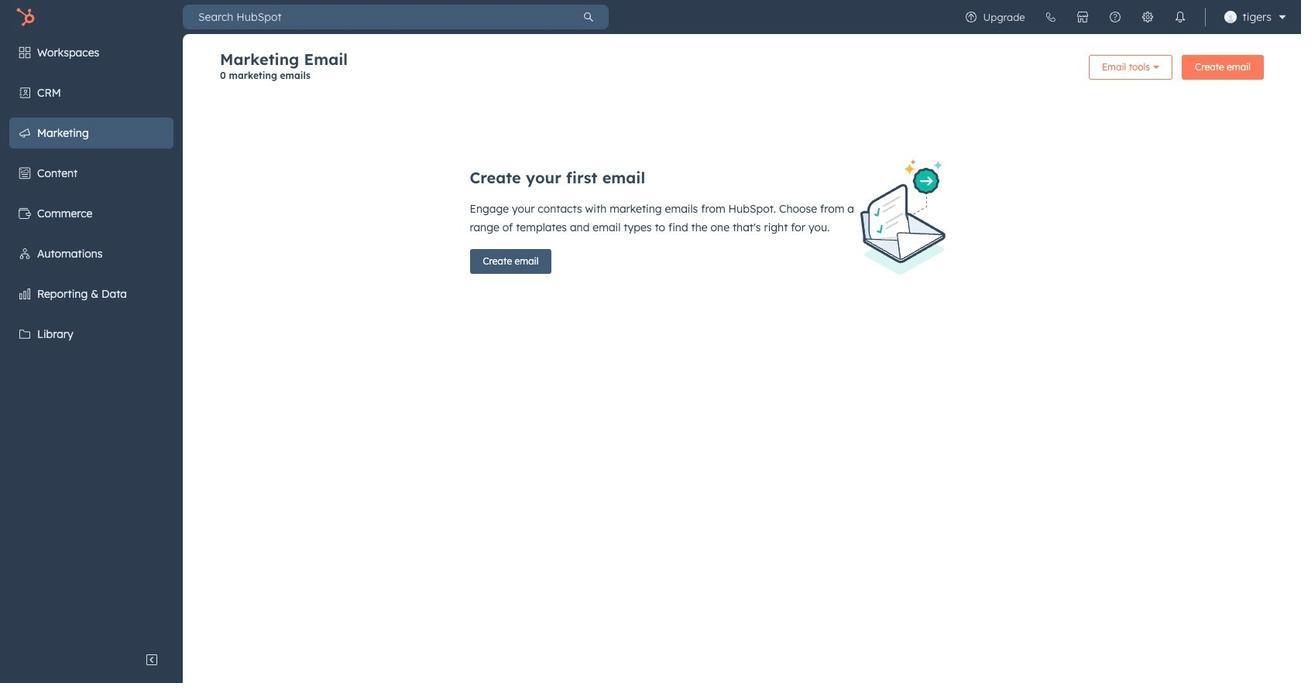 Task type: locate. For each thing, give the bounding box(es) containing it.
settings image
[[1141, 11, 1154, 23]]

howard n/a image
[[1224, 11, 1237, 23]]

menu
[[955, 0, 1292, 34], [0, 34, 183, 645]]

Search HubSpot search field
[[183, 5, 569, 29]]

banner
[[220, 50, 1264, 91]]

notifications image
[[1174, 11, 1186, 23]]

help image
[[1109, 11, 1121, 23]]



Task type: describe. For each thing, give the bounding box(es) containing it.
0 horizontal spatial menu
[[0, 34, 183, 645]]

marketplaces image
[[1076, 11, 1089, 23]]

1 horizontal spatial menu
[[955, 0, 1292, 34]]



Task type: vqa. For each thing, say whether or not it's contained in the screenshot.
banner
yes



